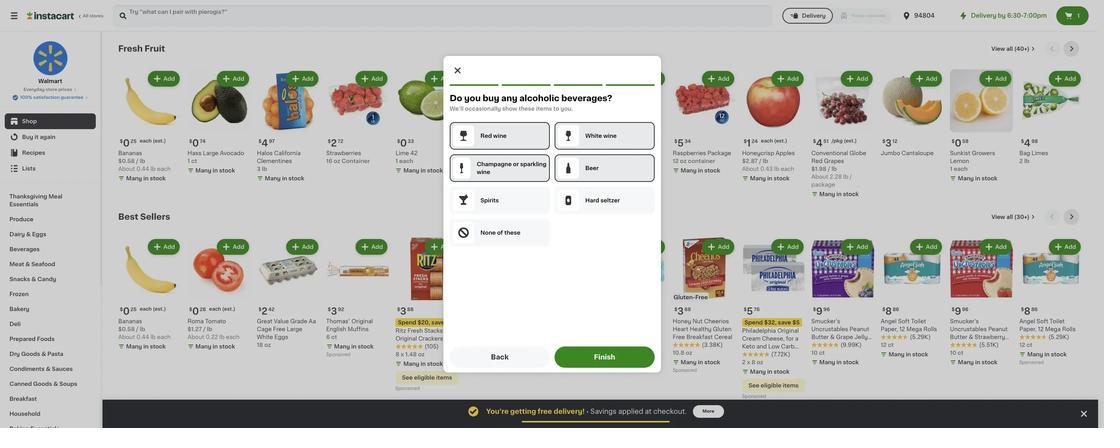 Task type: describe. For each thing, give the bounding box(es) containing it.
2 soft from the left
[[1037, 319, 1049, 324]]

cantaloupe
[[902, 151, 934, 156]]

each inside sunkist growers lemon 1 each
[[954, 166, 968, 172]]

fresh inside ritz fresh stacks original crackers
[[408, 328, 423, 334]]

$ inside $ 2 42
[[259, 307, 262, 312]]

thanksgiving meal essentials link
[[5, 189, 96, 212]]

for
[[786, 336, 794, 342]]

stock inside green seedless grapes bag $1.98 / lb about 2.43 lb / package many in stock
[[566, 192, 582, 197]]

walmart
[[38, 78, 62, 84]]

$ inside $ 2 72
[[328, 139, 331, 144]]

$ inside $ 0 25
[[120, 307, 123, 312]]

household
[[9, 412, 40, 417]]

each (est.) for $ 1 24
[[761, 139, 788, 143]]

red wine
[[481, 133, 507, 139]]

canned
[[9, 382, 32, 387]]

8 x 1.48 oz
[[396, 352, 425, 358]]

uncrustables for grape
[[812, 327, 849, 332]]

2 toilet from the left
[[1050, 319, 1065, 324]]

& right the dairy
[[26, 232, 31, 237]]

to
[[553, 106, 559, 111]]

view all (30+) button
[[989, 209, 1039, 225]]

red inside add your shopping preferences element
[[481, 133, 492, 139]]

grapes inside green seedless grapes bag $1.98 / lb about 2.43 lb / package many in stock
[[534, 158, 555, 164]]

clementines
[[257, 158, 292, 164]]

$ inside $ 3 92
[[328, 307, 331, 312]]

(9.99k)
[[841, 343, 862, 348]]

seedless inside "sun harvest seedless red grapes $2.18 / lb about 2.4 lb / package"
[[500, 151, 526, 156]]

see eligible items button for 3
[[396, 371, 459, 385]]

frozen
[[9, 292, 29, 297]]

(40+)
[[1015, 46, 1030, 52]]

see for 5
[[749, 383, 760, 389]]

1 inside '$1.24 each (estimated)' element
[[747, 139, 751, 148]]

or
[[513, 161, 519, 167]]

2 angel soft toilet paper, 12 mega rolls from the left
[[1020, 319, 1076, 332]]

everyday
[[24, 88, 45, 92]]

grapes inside conventional globe red grapes $1.98 / lb about 2.28 lb / package
[[824, 158, 845, 164]]

0 for $ 0 28
[[192, 307, 199, 316]]

gluten-
[[674, 295, 696, 300]]

we'll
[[450, 106, 464, 111]]

& inside smucker's uncrustables peanut butter & strawberry jam sandwich
[[969, 335, 974, 340]]

occasionally
[[465, 106, 501, 111]]

none
[[481, 230, 496, 236]]

product group containing green seedless grapes bag
[[534, 69, 597, 200]]

2 down lifestyle
[[742, 360, 746, 365]]

$ 0 74
[[189, 139, 206, 148]]

oz right 1.48
[[418, 352, 425, 358]]

(est.) for conventional globe red grapes $1.98 / lb about 2.28 lb / package
[[844, 139, 857, 143]]

• savings applied at checkout.
[[587, 409, 687, 415]]

sponsored badge image for $ 3 68
[[673, 369, 697, 373]]

each inside lime 42 1 each
[[399, 158, 413, 164]]

add inside product group
[[788, 76, 799, 82]]

see eligible items for 5
[[749, 383, 799, 389]]

10 ct for smucker's uncrustables peanut butter & strawberry jam sandwich
[[951, 350, 964, 356]]

hass large avocado 1 ct
[[188, 151, 244, 164]]

100%
[[20, 95, 32, 100]]

many inside button
[[542, 344, 558, 350]]

$ 9 96 for smucker's uncrustables peanut butter & strawberry jam sandwich
[[952, 307, 969, 316]]

many inside green seedless grapes bag $1.98 / lb about 2.43 lb / package many in stock
[[542, 192, 558, 197]]

/pkg (est.) inside $4.81 per package (estimated) element
[[555, 139, 580, 143]]

$ inside $ 3 12
[[883, 139, 886, 144]]

(est.) for green seedless grapes bag $1.98 / lb about 2.43 lb / package many in stock
[[567, 139, 580, 143]]

1 inside sunkist growers lemon 1 each
[[951, 166, 953, 172]]

guarantee
[[61, 95, 84, 100]]

meat
[[9, 262, 24, 267]]

0.44 for 2
[[137, 335, 149, 340]]

sauces
[[52, 367, 73, 372]]

container
[[688, 158, 716, 164]]

prepared
[[9, 337, 36, 342]]

roma
[[188, 319, 204, 324]]

$ inside $ 5 34
[[675, 139, 678, 144]]

2 item carousel region from the top
[[118, 209, 1083, 404]]

each inside '$1.24 each (estimated)' element
[[761, 139, 773, 143]]

(3.38k)
[[702, 343, 723, 348]]

pasta
[[47, 352, 63, 357]]

gluten-free
[[674, 295, 708, 300]]

jelly
[[855, 335, 868, 340]]

oz inside "strawberries 16 oz container"
[[334, 158, 340, 164]]

1 inside hass large avocado 1 ct
[[188, 158, 190, 164]]

0 vertical spatial fresh
[[118, 45, 143, 53]]

1 inside 1 button
[[1078, 13, 1080, 19]]

none of these
[[481, 230, 521, 236]]

fresh fruit
[[118, 45, 165, 53]]

wine for red wine
[[493, 133, 507, 139]]

white inside great value grade aa cage free large white eggs 18 oz
[[257, 335, 273, 340]]

meat & seafood
[[9, 262, 55, 267]]

in inside green seedless grapes bag $1.98 / lb about 2.43 lb / package many in stock
[[560, 192, 565, 197]]

81
[[546, 139, 552, 144]]

all for 4
[[1007, 46, 1013, 52]]

save for 3
[[432, 320, 445, 326]]

each inside '$ 0 25 each (est.)'
[[140, 139, 152, 143]]

california inside halos california clementines 3 lb
[[274, 151, 301, 156]]

5 for $ 5 76
[[747, 307, 753, 316]]

$ inside $ 4 98
[[1021, 139, 1025, 144]]

see eligible items for 3
[[402, 375, 452, 381]]

bag inside the "bag limes 2 lb"
[[1020, 151, 1031, 156]]

cheese,
[[762, 336, 785, 342]]

delivery!
[[554, 409, 585, 415]]

checkout.
[[654, 409, 687, 415]]

1 angel from the left
[[881, 319, 897, 324]]

free
[[538, 409, 552, 415]]

honey
[[673, 319, 692, 324]]

about inside "sun harvest seedless red grapes $2.18 / lb about 2.4 lb / package"
[[465, 174, 482, 180]]

/ down $ 0 25
[[136, 327, 139, 332]]

$ 0 58
[[952, 139, 969, 148]]

more
[[703, 410, 715, 414]]

peanut for strawberry
[[989, 327, 1008, 332]]

/ up "2.43"
[[551, 166, 553, 172]]

spend for 5
[[745, 320, 763, 326]]

$ inside $ 4 51
[[813, 139, 816, 144]]

sandwich for strawberry
[[964, 343, 991, 348]]

see eligible items button for 5
[[742, 379, 805, 393]]

$0.58 for 2
[[118, 327, 135, 332]]

getting
[[510, 409, 536, 415]]

3 for $ 3 68
[[678, 307, 684, 316]]

$ 3 88
[[397, 307, 414, 316]]

seafood
[[31, 262, 55, 267]]

about inside green seedless grapes bag $1.98 / lb about 2.43 lb / package many in stock
[[534, 174, 551, 180]]

(est.) inside '$ 0 25 each (est.)'
[[153, 139, 166, 143]]

cheerios
[[704, 319, 729, 324]]

$ 3 92
[[328, 307, 344, 316]]

lists
[[22, 166, 36, 172]]

by
[[998, 13, 1006, 19]]

$ inside $ 5 76
[[744, 307, 747, 312]]

eggs inside great value grade aa cage free large white eggs 18 oz
[[275, 335, 288, 340]]

94804
[[915, 13, 935, 19]]

jam
[[951, 343, 962, 348]]

$4.51 per package (estimated) element
[[812, 136, 875, 149]]

more button
[[693, 406, 724, 418]]

0 horizontal spatial eggs
[[32, 232, 46, 237]]

2.43
[[553, 174, 565, 180]]

original inside ritz fresh stacks original crackers
[[396, 336, 417, 342]]

package for about 2.28 lb / package
[[812, 182, 836, 188]]

view all (40+)
[[992, 46, 1030, 52]]

main content containing 0
[[103, 32, 1099, 429]]

dairy & eggs link
[[5, 227, 96, 242]]

free inside honey nut cheerios heart healthy gluten free breakfast cereal
[[673, 335, 685, 340]]

deli link
[[5, 317, 96, 332]]

1 86 from the left
[[893, 307, 900, 312]]

$ 1 24
[[744, 139, 758, 148]]

free inside great value grade aa cage free large white eggs 18 oz
[[273, 327, 285, 332]]

wine for white wine
[[603, 133, 617, 139]]

& left candy
[[31, 277, 36, 282]]

34
[[685, 139, 691, 144]]

12 inside $ 3 12
[[893, 139, 898, 144]]

$ inside $ 0 58
[[952, 139, 955, 144]]

2 12 ct from the left
[[881, 343, 894, 348]]

view for 8
[[992, 214, 1006, 220]]

delivery by 6:30-7:00pm
[[972, 13, 1047, 19]]

shop link
[[5, 114, 96, 129]]

$1.98 for grapes
[[534, 166, 550, 172]]

/pkg (est.) for 4
[[832, 139, 857, 143]]

& right "meat"
[[25, 262, 30, 267]]

0 for $ 0 74
[[192, 139, 199, 148]]

sponsored badge image for $ 8 86
[[1020, 361, 1044, 365]]

/pkg inside $4.81 per package (estimated) element
[[555, 139, 566, 143]]

$ inside $ 3 premium california lemons
[[605, 139, 608, 144]]

12 inside raspberries package 12 oz container
[[673, 158, 679, 164]]

/ up the "2.28"
[[828, 166, 831, 172]]

nut
[[693, 319, 703, 324]]

breakfast link
[[5, 392, 96, 407]]

bag inside green seedless grapes bag $1.98 / lb about 2.43 lb / package many in stock
[[556, 158, 567, 164]]

strawberry
[[975, 335, 1006, 340]]

lemons
[[604, 158, 626, 164]]

sun
[[465, 151, 476, 156]]

1 angel soft toilet paper, 12 mega rolls from the left
[[881, 319, 938, 332]]

bag limes 2 lb
[[1020, 151, 1049, 164]]

philadelphia
[[742, 328, 776, 334]]

breakfast inside honey nut cheerios heart healthy gluten free breakfast cereal
[[687, 335, 713, 340]]

1 soft from the left
[[898, 319, 910, 324]]

stock inside button
[[566, 344, 582, 350]]

ritz fresh stacks original crackers
[[396, 328, 443, 342]]

lb inside halos california clementines 3 lb
[[262, 166, 267, 172]]

42 inside $ 2 42
[[268, 307, 275, 312]]

$ inside '$ 0 33'
[[397, 139, 400, 144]]

9 for smucker's uncrustables peanut butter & grape jelly sandwich
[[816, 307, 823, 316]]

/ inside honeycrisp apples $2.87 / lb about 0.43 lb each
[[760, 158, 762, 164]]

meat & seafood link
[[5, 257, 96, 272]]

spirits
[[481, 198, 499, 203]]

0 for $ 0 25
[[123, 307, 130, 316]]

muffins
[[348, 327, 369, 332]]

$5 for 3
[[446, 320, 453, 326]]

package
[[708, 151, 732, 156]]

see for 3
[[402, 375, 413, 381]]

each inside honeycrisp apples $2.87 / lb about 0.43 lb each
[[781, 166, 795, 172]]

these inside the do you buy any alcoholic beverages? we'll occasionally show these items to you.
[[519, 106, 535, 111]]

dry goods & pasta link
[[5, 347, 96, 362]]

sparkling
[[520, 161, 546, 167]]

& inside smucker's uncrustables peanut butter & grape jelly sandwich
[[831, 335, 835, 340]]

96 for smucker's uncrustables peanut butter & grape jelly sandwich
[[824, 307, 830, 312]]

$ inside $ 0 28
[[189, 307, 192, 312]]

in inside button
[[560, 344, 565, 350]]

wine inside champagne or sparkling wine
[[477, 169, 490, 175]]

/ right the "2.28"
[[850, 174, 852, 180]]

(30+)
[[1015, 214, 1030, 220]]

about inside honeycrisp apples $2.87 / lb about 0.43 lb each
[[742, 166, 759, 172]]

$ inside $ 0 74
[[189, 139, 192, 144]]

42 inside lime 42 1 each
[[411, 151, 418, 156]]

1 rolls from the left
[[924, 327, 938, 332]]

package inside "sun harvest seedless red grapes $2.18 / lb about 2.4 lb / package"
[[504, 174, 527, 180]]

items for 5
[[783, 383, 799, 389]]

finish
[[594, 354, 615, 361]]

& left soups at the bottom of the page
[[53, 382, 58, 387]]

seedless inside green seedless grapes bag $1.98 / lb about 2.43 lb / package many in stock
[[553, 151, 578, 156]]

2 mega from the left
[[1046, 327, 1061, 332]]

$0.28 each (estimated) element
[[188, 304, 251, 318]]

$ inside $ 4 97
[[259, 139, 262, 144]]

$5 for 5
[[793, 320, 800, 326]]

3 for $ 3 88
[[400, 307, 407, 316]]

/pkg for 4
[[832, 139, 843, 143]]

all stores
[[83, 14, 104, 18]]

10 for smucker's uncrustables peanut butter & grape jelly sandwich
[[812, 350, 818, 356]]

18
[[257, 343, 263, 348]]

$1.98 for red
[[812, 166, 827, 172]]

0 for $ 0 33
[[400, 139, 407, 148]]

$ 0 28
[[189, 307, 206, 316]]

(est.) for roma tomato $1.27 / lb about 0.22 lb each
[[222, 307, 235, 312]]

/ up the 2.4
[[481, 166, 483, 172]]

about down $ 0 25
[[118, 335, 135, 340]]

24
[[752, 139, 758, 144]]

lb inside the "bag limes 2 lb"
[[1025, 158, 1030, 164]]



Task type: vqa. For each thing, say whether or not it's contained in the screenshot.


Task type: locate. For each thing, give the bounding box(es) containing it.
5 left 76
[[747, 307, 753, 316]]

9 up smucker's uncrustables peanut butter & grape jelly sandwich
[[816, 307, 823, 316]]

view inside 'popup button'
[[992, 214, 1006, 220]]

goods for canned
[[33, 382, 52, 387]]

2 $5 from the left
[[793, 320, 800, 326]]

2 california from the left
[[274, 151, 301, 156]]

smucker's up jam
[[951, 319, 979, 324]]

0 horizontal spatial bag
[[556, 158, 567, 164]]

6
[[326, 335, 330, 340]]

cereal
[[715, 335, 733, 340]]

1 horizontal spatial each (est.)
[[209, 307, 235, 312]]

oz inside raspberries package 12 oz container
[[680, 158, 687, 164]]

0 vertical spatial $0.25 each (estimated) element
[[118, 136, 181, 149]]

bananas for 4
[[118, 151, 142, 156]]

eligible for 5
[[761, 383, 782, 389]]

1 vertical spatial eggs
[[275, 335, 288, 340]]

6:30-
[[1008, 13, 1024, 19]]

eggs down value
[[275, 335, 288, 340]]

1 horizontal spatial mega
[[1046, 327, 1061, 332]]

100% satisfaction guarantee button
[[12, 93, 88, 101]]

5 up sun
[[470, 139, 476, 148]]

3 left 92
[[331, 307, 337, 316]]

satisfaction
[[33, 95, 60, 100]]

growers
[[972, 151, 996, 156]]

42 right the lime
[[411, 151, 418, 156]]

1 horizontal spatial white
[[585, 133, 602, 139]]

/pkg (est.) right "51" on the top right
[[832, 139, 857, 143]]

86
[[893, 307, 900, 312], [1032, 307, 1038, 312]]

item carousel region
[[118, 41, 1083, 203], [118, 209, 1083, 404]]

see eligible items button down 1.48
[[396, 371, 459, 385]]

beer
[[585, 165, 599, 171]]

2 angel from the left
[[1020, 319, 1036, 324]]

peanut inside smucker's uncrustables peanut butter & grape jelly sandwich
[[850, 327, 870, 332]]

items down (105)
[[436, 375, 452, 381]]

butter inside smucker's uncrustables peanut butter & grape jelly sandwich
[[812, 335, 829, 340]]

1 vertical spatial white
[[257, 335, 273, 340]]

package inside green seedless grapes bag $1.98 / lb about 2.43 lb / package many in stock
[[534, 182, 558, 188]]

sandwich inside smucker's uncrustables peanut butter & strawberry jam sandwich
[[964, 343, 991, 348]]

2 down $ 4 98
[[1020, 158, 1023, 164]]

peanut inside smucker's uncrustables peanut butter & strawberry jam sandwich
[[989, 327, 1008, 332]]

2 horizontal spatial free
[[696, 295, 708, 300]]

2 $0.25 each (estimated) element from the top
[[118, 304, 181, 318]]

5 for $ 5
[[470, 139, 476, 148]]

all inside 'popup button'
[[1007, 214, 1013, 220]]

25 for $ 0 25 each (est.)
[[131, 139, 137, 144]]

add your shopping preferences element
[[443, 56, 661, 373]]

1 paper, from the left
[[881, 327, 898, 332]]

0 horizontal spatial angel
[[881, 319, 897, 324]]

1 vertical spatial eligible
[[761, 383, 782, 389]]

red down sun
[[465, 158, 476, 164]]

1 horizontal spatial items
[[536, 106, 552, 111]]

0 horizontal spatial $5
[[446, 320, 453, 326]]

package down or
[[504, 174, 527, 180]]

2 horizontal spatial items
[[783, 383, 799, 389]]

product group containing 1
[[742, 69, 805, 184]]

0 vertical spatial bananas
[[118, 151, 142, 156]]

0 horizontal spatial seedless
[[500, 151, 526, 156]]

each inside $0.28 each (estimated) element
[[209, 307, 221, 312]]

1 horizontal spatial angel
[[1020, 319, 1036, 324]]

bakery
[[9, 307, 29, 312]]

original for cheese,
[[778, 328, 799, 334]]

1 horizontal spatial eligible
[[761, 383, 782, 389]]

california inside $ 3 premium california lemons
[[630, 151, 656, 156]]

2 paper, from the left
[[1020, 327, 1037, 332]]

1 vertical spatial bananas
[[118, 319, 142, 324]]

1 /pkg from the left
[[486, 139, 497, 143]]

original inside philadelphia original cream cheese, for a keto and low carb lifestyle
[[778, 328, 799, 334]]

white wine
[[585, 133, 617, 139]]

oz
[[334, 158, 340, 164], [680, 158, 687, 164], [265, 343, 271, 348], [686, 350, 693, 356], [418, 352, 425, 358], [757, 360, 764, 365]]

3 for $ 3 92
[[331, 307, 337, 316]]

1 horizontal spatial free
[[673, 335, 685, 340]]

2 25 from the top
[[131, 307, 137, 312]]

essentials
[[9, 202, 39, 207]]

2 $ 8 86 from the left
[[1021, 307, 1038, 316]]

2 $ 9 96 from the left
[[952, 307, 969, 316]]

bag down $ 4 98
[[1020, 151, 1031, 156]]

oz right 10.8 at the right bottom of page
[[686, 350, 693, 356]]

0 horizontal spatial 5
[[470, 139, 476, 148]]

1 4 from the left
[[262, 139, 268, 148]]

oz right the 16
[[334, 158, 340, 164]]

0 vertical spatial 42
[[411, 151, 418, 156]]

all
[[1007, 46, 1013, 52], [1007, 214, 1013, 220]]

1 bananas $0.58 / lb about 0.44 lb each from the top
[[118, 151, 171, 172]]

1 horizontal spatial delivery
[[972, 13, 997, 19]]

2 bananas $0.58 / lb about 0.44 lb each from the top
[[118, 319, 171, 340]]

$1.24 each (estimated) element
[[742, 136, 805, 149]]

uncrustables for strawberry
[[951, 327, 987, 332]]

4 for $ 4 98
[[1025, 139, 1031, 148]]

1 $0.58 from the top
[[118, 158, 135, 164]]

red up harvest
[[481, 133, 492, 139]]

package down "2.43"
[[534, 182, 558, 188]]

california up clementines
[[274, 151, 301, 156]]

(est.) inside $5.23 per package (estimated) "element"
[[498, 139, 511, 143]]

1 horizontal spatial eggs
[[275, 335, 288, 340]]

0 horizontal spatial 12 ct
[[465, 343, 478, 348]]

save for 5
[[778, 320, 791, 326]]

(est.) inside the '$4.51 per package (estimated)' element
[[844, 139, 857, 143]]

paper,
[[881, 327, 898, 332], [1020, 327, 1037, 332]]

3 /pkg from the left
[[832, 139, 843, 143]]

sandwich down grape
[[812, 343, 839, 348]]

2 spend from the left
[[745, 320, 763, 326]]

3 grapes from the left
[[824, 158, 845, 164]]

see eligible items button down "2 x 8 oz"
[[742, 379, 805, 393]]

$5 right the $20, on the bottom left of page
[[446, 320, 453, 326]]

$0.58 down $ 0 25
[[118, 327, 135, 332]]

/pkg for 5
[[486, 139, 497, 143]]

1 horizontal spatial 10 ct
[[951, 350, 964, 356]]

3 left 88
[[400, 307, 407, 316]]

3 down halos
[[257, 166, 261, 172]]

about
[[118, 166, 135, 172], [742, 166, 759, 172], [465, 174, 482, 180], [534, 174, 551, 180], [812, 174, 829, 180], [118, 335, 135, 340], [188, 335, 204, 340]]

(est.) for sun harvest seedless red grapes $2.18 / lb about 2.4 lb / package
[[498, 139, 511, 143]]

see down the 8 x 1.48 oz
[[402, 375, 413, 381]]

wine up premium
[[603, 133, 617, 139]]

large inside hass large avocado 1 ct
[[203, 151, 219, 156]]

snacks & candy
[[9, 277, 56, 282]]

0 horizontal spatial x
[[401, 352, 404, 358]]

view all (40+) button
[[989, 41, 1039, 57]]

many in stock inside product group
[[750, 176, 790, 181]]

5 inside "element"
[[470, 139, 476, 148]]

1 horizontal spatial see eligible items
[[749, 383, 799, 389]]

grapes down green
[[534, 158, 555, 164]]

1 /pkg (est.) from the left
[[486, 139, 511, 143]]

about down $2.87
[[742, 166, 759, 172]]

about down '$ 0 25 each (est.)'
[[118, 166, 135, 172]]

10.8 oz
[[673, 350, 693, 356]]

$4.81 per package (estimated) element
[[534, 136, 597, 149]]

2 view from the top
[[992, 214, 1006, 220]]

2.4
[[483, 174, 492, 180]]

instacart logo image
[[27, 11, 74, 21]]

$0.58 for 4
[[118, 158, 135, 164]]

gluten
[[713, 327, 732, 332]]

/pkg (est.) right 81
[[555, 139, 580, 143]]

$ 3 68
[[675, 307, 691, 316]]

0 horizontal spatial peanut
[[850, 327, 870, 332]]

1 item carousel region from the top
[[118, 41, 1083, 203]]

0 vertical spatial items
[[536, 106, 552, 111]]

$ inside $ 3 88
[[397, 307, 400, 312]]

1 horizontal spatial breakfast
[[687, 335, 713, 340]]

x for 3
[[401, 352, 404, 358]]

view left (30+)
[[992, 214, 1006, 220]]

2 /pkg from the left
[[555, 139, 566, 143]]

$ 4 98
[[1021, 139, 1038, 148]]

see down "2 x 8 oz"
[[749, 383, 760, 389]]

harvest
[[477, 151, 499, 156]]

2 10 from the left
[[951, 350, 957, 356]]

about left the "2.28"
[[812, 174, 829, 180]]

view inside popup button
[[992, 46, 1006, 52]]

0 horizontal spatial items
[[436, 375, 452, 381]]

2 uncrustables from the left
[[951, 327, 987, 332]]

view left (40+) in the top right of the page
[[992, 46, 1006, 52]]

$ 9 96 for smucker's uncrustables peanut butter & grape jelly sandwich
[[813, 307, 830, 316]]

oz down lifestyle
[[757, 360, 764, 365]]

eligible
[[414, 375, 435, 381], [761, 383, 782, 389]]

0.44 down $ 0 25
[[137, 335, 149, 340]]

$ 3 premium california lemons
[[604, 139, 656, 164]]

1 horizontal spatial california
[[630, 151, 656, 156]]

bananas $0.58 / lb about 0.44 lb each for 4
[[118, 151, 171, 172]]

1 $ 9 96 from the left
[[813, 307, 830, 316]]

96 up smucker's uncrustables peanut butter & strawberry jam sandwich
[[962, 307, 969, 312]]

0 vertical spatial 25
[[131, 139, 137, 144]]

bananas $0.58 / lb about 0.44 lb each for 2
[[118, 319, 171, 340]]

fresh down the $20, on the bottom left of page
[[408, 328, 423, 334]]

58
[[963, 139, 969, 144]]

1 horizontal spatial wine
[[493, 133, 507, 139]]

2 save from the left
[[778, 320, 791, 326]]

(est.) right 81
[[567, 139, 580, 143]]

42
[[411, 151, 418, 156], [268, 307, 275, 312]]

72
[[338, 139, 343, 144]]

0 horizontal spatial smucker's
[[812, 319, 841, 324]]

eligible down "2 x 8 oz"
[[761, 383, 782, 389]]

$ inside $ 5
[[467, 139, 470, 144]]

0 horizontal spatial (5.29k)
[[910, 335, 931, 340]]

1 horizontal spatial large
[[287, 327, 303, 332]]

1 horizontal spatial 12 ct
[[881, 343, 894, 348]]

3 12 ct from the left
[[1020, 343, 1033, 348]]

1 button
[[1057, 6, 1089, 25]]

conventional globe red grapes $1.98 / lb about 2.28 lb / package
[[812, 151, 867, 188]]

1 grapes from the left
[[478, 158, 498, 164]]

0 horizontal spatial paper,
[[881, 327, 898, 332]]

0 horizontal spatial $1.98
[[534, 166, 550, 172]]

(est.) for bananas $0.58 / lb about 0.44 lb each
[[153, 307, 166, 312]]

3 for $ 3 premium california lemons
[[608, 139, 615, 148]]

1 vertical spatial original
[[778, 328, 799, 334]]

2 seedless from the left
[[553, 151, 578, 156]]

0 vertical spatial original
[[352, 319, 373, 324]]

2 sandwich from the left
[[964, 343, 991, 348]]

it
[[35, 134, 39, 140]]

package inside conventional globe red grapes $1.98 / lb about 2.28 lb / package
[[812, 182, 836, 188]]

4 for $ 4 51
[[816, 139, 823, 148]]

& left the "sauces"
[[46, 367, 51, 372]]

eggs
[[32, 232, 46, 237], [275, 335, 288, 340]]

1 96 from the left
[[824, 307, 830, 312]]

0.44
[[137, 166, 149, 172], [137, 335, 149, 340]]

1 smucker's from the left
[[812, 319, 841, 324]]

/pkg
[[486, 139, 497, 143], [555, 139, 566, 143], [832, 139, 843, 143]]

original up for
[[778, 328, 799, 334]]

4 for $ 4 97
[[262, 139, 268, 148]]

delivery inside button
[[802, 13, 826, 19]]

10 ct down smucker's uncrustables peanut butter & grape jelly sandwich
[[812, 350, 825, 356]]

2 9 from the left
[[955, 307, 962, 316]]

smucker's for smucker's uncrustables peanut butter & grape jelly sandwich
[[812, 319, 841, 324]]

2 butter from the left
[[951, 335, 968, 340]]

2
[[331, 139, 337, 148], [1020, 158, 1023, 164], [262, 307, 268, 316], [742, 360, 746, 365]]

1 $0.25 each (estimated) element from the top
[[118, 136, 181, 149]]

jumbo
[[881, 151, 901, 156]]

goods down the prepared foods
[[21, 352, 40, 357]]

grapes inside "sun harvest seedless red grapes $2.18 / lb about 2.4 lb / package"
[[478, 158, 498, 164]]

/pkg (est.) for 5
[[486, 139, 511, 143]]

2 (5.29k) from the left
[[1049, 335, 1070, 340]]

2 96 from the left
[[962, 307, 969, 312]]

(est.) inside '$1.24 each (estimated)' element
[[774, 139, 788, 143]]

1 10 ct from the left
[[812, 350, 825, 356]]

& left 'strawberry'
[[969, 335, 974, 340]]

x for 5
[[747, 360, 751, 365]]

all stores link
[[27, 5, 104, 27]]

/ inside roma tomato $1.27 / lb about 0.22 lb each
[[203, 327, 206, 332]]

1 vertical spatial see eligible items
[[749, 383, 799, 389]]

these right of
[[504, 230, 521, 236]]

0 horizontal spatial rolls
[[924, 327, 938, 332]]

butter for smucker's uncrustables peanut butter & strawberry jam sandwich
[[951, 335, 968, 340]]

1 horizontal spatial 5
[[678, 139, 684, 148]]

1 seedless from the left
[[500, 151, 526, 156]]

1 10 from the left
[[812, 350, 818, 356]]

3 inside halos california clementines 3 lb
[[257, 166, 261, 172]]

$5.63 element
[[604, 304, 667, 318]]

1 vertical spatial 25
[[131, 307, 137, 312]]

all left (30+)
[[1007, 214, 1013, 220]]

breakfast up 'household'
[[9, 397, 37, 402]]

0 vertical spatial free
[[696, 295, 708, 300]]

sandwich for grape
[[812, 343, 839, 348]]

1 inside lime 42 1 each
[[396, 158, 398, 164]]

sponsored badge image
[[326, 353, 350, 358], [1020, 361, 1044, 365], [673, 369, 697, 373], [396, 387, 420, 391], [742, 395, 766, 399]]

all inside popup button
[[1007, 46, 1013, 52]]

alcoholic
[[519, 94, 560, 102]]

16
[[326, 158, 332, 164]]

2 bananas from the top
[[118, 319, 142, 324]]

0 horizontal spatial 96
[[824, 307, 830, 312]]

1 horizontal spatial see eligible items button
[[742, 379, 805, 393]]

0 horizontal spatial package
[[504, 174, 527, 180]]

uncrustables inside smucker's uncrustables peanut butter & grape jelly sandwich
[[812, 327, 849, 332]]

each (est.) inside '$1.24 each (estimated)' element
[[761, 139, 788, 143]]

2 smucker's from the left
[[951, 319, 979, 324]]

/pkg (est.) inside the '$4.51 per package (estimated)' element
[[832, 139, 857, 143]]

champagne or sparkling wine
[[477, 161, 546, 175]]

package down the "2.28"
[[812, 182, 836, 188]]

red inside "sun harvest seedless red grapes $2.18 / lb about 2.4 lb / package"
[[465, 158, 476, 164]]

bananas for 2
[[118, 319, 142, 324]]

2 horizontal spatial /pkg
[[832, 139, 843, 143]]

$5
[[446, 320, 453, 326], [793, 320, 800, 326]]

97
[[269, 139, 275, 144]]

1 peanut from the left
[[850, 327, 870, 332]]

1 $ 8 86 from the left
[[883, 307, 900, 316]]

sandwich inside smucker's uncrustables peanut butter & grape jelly sandwich
[[812, 343, 839, 348]]

1 save from the left
[[432, 320, 445, 326]]

None search field
[[113, 5, 772, 27]]

0 for $ 0 58
[[955, 139, 962, 148]]

sponsored badge image for $ 3 92
[[326, 353, 350, 358]]

1 horizontal spatial paper,
[[1020, 327, 1037, 332]]

0.22
[[206, 335, 218, 340]]

$ 5 34
[[675, 139, 691, 148]]

peanut for grape
[[850, 327, 870, 332]]

5
[[470, 139, 476, 148], [678, 139, 684, 148], [747, 307, 753, 316]]

bag up "2.43"
[[556, 158, 567, 164]]

2 86 from the left
[[1032, 307, 1038, 312]]

goods
[[21, 352, 40, 357], [33, 382, 52, 387]]

eligible for 3
[[414, 375, 435, 381]]

2 left 72
[[331, 139, 337, 148]]

0 vertical spatial item carousel region
[[118, 41, 1083, 203]]

red down conventional
[[812, 158, 823, 164]]

items inside the do you buy any alcoholic beverages? we'll occasionally show these items to you.
[[536, 106, 552, 111]]

3 inside $ 3 premium california lemons
[[608, 139, 615, 148]]

2 /pkg (est.) from the left
[[555, 139, 580, 143]]

/ right the 2.4
[[500, 174, 502, 180]]

0 horizontal spatial mega
[[907, 327, 923, 332]]

halos
[[257, 151, 273, 156]]

0 for $ 0 25 each (est.)
[[123, 139, 130, 148]]

$5 up a
[[793, 320, 800, 326]]

$20,
[[418, 320, 430, 326]]

ct inside thomas' original english muffins 6 ct
[[331, 335, 337, 340]]

1 vertical spatial 0.44
[[137, 335, 149, 340]]

1 mega from the left
[[907, 327, 923, 332]]

ct inside hass large avocado 1 ct
[[191, 158, 197, 164]]

0 horizontal spatial $ 8 86
[[883, 307, 900, 316]]

2 $0.58 from the top
[[118, 327, 135, 332]]

$ 4 97
[[259, 139, 275, 148]]

1 horizontal spatial red
[[481, 133, 492, 139]]

/pkg inside $5.23 per package (estimated) "element"
[[486, 139, 497, 143]]

you.
[[561, 106, 573, 111]]

98
[[1032, 139, 1038, 144]]

1 vertical spatial fresh
[[408, 328, 423, 334]]

0 horizontal spatial see eligible items button
[[396, 371, 459, 385]]

walmart logo image
[[33, 41, 68, 76]]

1 $5 from the left
[[446, 320, 453, 326]]

1 horizontal spatial /pkg (est.)
[[555, 139, 580, 143]]

meal
[[49, 194, 62, 200]]

seedless down $4.81 per package (estimated) element
[[553, 151, 578, 156]]

about down the sparkling
[[534, 174, 551, 180]]

1 uncrustables from the left
[[812, 327, 849, 332]]

3 /pkg (est.) from the left
[[832, 139, 857, 143]]

1 vertical spatial bag
[[556, 158, 567, 164]]

1 vertical spatial goods
[[33, 382, 52, 387]]

/pkg right 81
[[555, 139, 566, 143]]

1 vertical spatial bananas $0.58 / lb about 0.44 lb each
[[118, 319, 171, 340]]

1 vertical spatial breakfast
[[9, 397, 37, 402]]

about down $2.18
[[465, 174, 482, 180]]

value
[[274, 319, 289, 324]]

0 horizontal spatial 10
[[812, 350, 818, 356]]

thomas' original english muffins 6 ct
[[326, 319, 373, 340]]

1 horizontal spatial (5.29k)
[[1049, 335, 1070, 340]]

each (est.) for $ 0 25
[[140, 307, 166, 312]]

10 for smucker's uncrustables peanut butter & strawberry jam sandwich
[[951, 350, 957, 356]]

0 vertical spatial white
[[585, 133, 602, 139]]

/ down the "honeycrisp"
[[760, 158, 762, 164]]

spend for 3
[[398, 320, 416, 326]]

butter inside smucker's uncrustables peanut butter & strawberry jam sandwich
[[951, 335, 968, 340]]

$ 8 86
[[883, 307, 900, 316], [1021, 307, 1038, 316]]

bananas
[[118, 151, 142, 156], [118, 319, 142, 324]]

0 vertical spatial see eligible items
[[402, 375, 452, 381]]

2 rolls from the left
[[1063, 327, 1076, 332]]

service type group
[[783, 8, 893, 24]]

butter up jam
[[951, 335, 968, 340]]

1 all from the top
[[1007, 46, 1013, 52]]

(est.)
[[153, 139, 166, 143], [498, 139, 511, 143], [567, 139, 580, 143], [774, 139, 788, 143], [844, 139, 857, 143], [153, 307, 166, 312], [222, 307, 235, 312]]

1 (5.29k) from the left
[[910, 335, 931, 340]]

champagne
[[477, 161, 512, 167]]

1 horizontal spatial smucker's
[[951, 319, 979, 324]]

sandwich down 'strawberry'
[[964, 343, 991, 348]]

strawberries 16 oz container
[[326, 151, 370, 164]]

2 all from the top
[[1007, 214, 1013, 220]]

0 vertical spatial bag
[[1020, 151, 1031, 156]]

0 horizontal spatial sandwich
[[812, 343, 839, 348]]

2 up great
[[262, 307, 268, 316]]

(est.) right $ 0 25
[[153, 307, 166, 312]]

1 spend from the left
[[398, 320, 416, 326]]

bananas $0.58 / lb about 0.44 lb each down '$ 0 25 each (est.)'
[[118, 151, 171, 172]]

0 horizontal spatial large
[[203, 151, 219, 156]]

apples
[[776, 151, 795, 156]]

$0.25 each (estimated) element for 2
[[118, 304, 181, 318]]

1 butter from the left
[[812, 335, 829, 340]]

/pkg down the red wine
[[486, 139, 497, 143]]

2 4 from the left
[[816, 139, 823, 148]]

buy
[[22, 134, 33, 140]]

$0.25 each (estimated) element
[[118, 136, 181, 149], [118, 304, 181, 318]]

great value grade aa cage free large white eggs 18 oz
[[257, 319, 316, 348]]

1 horizontal spatial $ 9 96
[[952, 307, 969, 316]]

1 horizontal spatial /pkg
[[555, 139, 566, 143]]

0 horizontal spatial grapes
[[478, 158, 498, 164]]

many in stock inside button
[[542, 344, 582, 350]]

spend $32, save $5
[[745, 320, 800, 326]]

42 up great
[[268, 307, 275, 312]]

1 horizontal spatial original
[[396, 336, 417, 342]]

wine down champagne
[[477, 169, 490, 175]]

2 horizontal spatial original
[[778, 328, 799, 334]]

seedless
[[500, 151, 526, 156], [553, 151, 578, 156]]

globe
[[850, 151, 867, 156]]

2 0.44 from the top
[[137, 335, 149, 340]]

finish button
[[555, 347, 655, 368]]

/ right "2.43"
[[573, 174, 575, 180]]

1 horizontal spatial 9
[[955, 307, 962, 316]]

$5.23 per package (estimated) element
[[465, 136, 528, 149]]

bananas $0.58 / lb about 0.44 lb each
[[118, 151, 171, 172], [118, 319, 171, 340]]

smucker's inside smucker's uncrustables peanut butter & grape jelly sandwich
[[812, 319, 841, 324]]

container
[[342, 158, 370, 164]]

1 horizontal spatial 96
[[962, 307, 969, 312]]

3 4 from the left
[[1025, 139, 1031, 148]]

delivery inside "link"
[[972, 13, 997, 19]]

92
[[338, 307, 344, 312]]

1 sandwich from the left
[[812, 343, 839, 348]]

100% satisfaction guarantee
[[20, 95, 84, 100]]

butter for smucker's uncrustables peanut butter & grape jelly sandwich
[[812, 335, 829, 340]]

1 vertical spatial see
[[749, 383, 760, 389]]

0 horizontal spatial white
[[257, 335, 273, 340]]

package for about 2.43 lb / package
[[534, 182, 558, 188]]

delivery for delivery by 6:30-7:00pm
[[972, 13, 997, 19]]

0 vertical spatial goods
[[21, 352, 40, 357]]

0
[[123, 139, 130, 148], [192, 139, 199, 148], [400, 139, 407, 148], [955, 139, 962, 148], [123, 307, 130, 316], [192, 307, 199, 316]]

(est.) for honeycrisp apples $2.87 / lb about 0.43 lb each
[[774, 139, 788, 143]]

1 vertical spatial these
[[504, 230, 521, 236]]

view for 4
[[992, 46, 1006, 52]]

see eligible items down "2 x 8 oz"
[[749, 383, 799, 389]]

4 left 97
[[262, 139, 268, 148]]

all for 8
[[1007, 214, 1013, 220]]

2 horizontal spatial each (est.)
[[761, 139, 788, 143]]

product group
[[118, 69, 181, 184], [188, 69, 251, 176], [257, 69, 320, 184], [326, 69, 389, 165], [396, 69, 459, 176], [465, 69, 528, 192], [534, 69, 597, 200], [604, 69, 667, 173], [673, 69, 736, 176], [742, 69, 805, 184], [812, 69, 875, 200], [881, 69, 944, 157], [951, 69, 1014, 184], [1020, 69, 1083, 165], [118, 238, 181, 352], [188, 238, 251, 352], [257, 238, 320, 349], [326, 238, 389, 360], [396, 238, 459, 393], [465, 238, 528, 360], [604, 238, 667, 341], [673, 238, 736, 375], [742, 238, 805, 401], [812, 238, 875, 368], [881, 238, 944, 360], [951, 238, 1014, 368], [1020, 238, 1083, 367]]

1 california from the left
[[630, 151, 656, 156]]

& left grape
[[831, 335, 835, 340]]

about inside conventional globe red grapes $1.98 / lb about 2.28 lb / package
[[812, 174, 829, 180]]

about inside roma tomato $1.27 / lb about 0.22 lb each
[[188, 335, 204, 340]]

4 left 98
[[1025, 139, 1031, 148]]

fresh left fruit
[[118, 45, 143, 53]]

1 25 from the top
[[131, 139, 137, 144]]

/ down '$ 0 25 each (est.)'
[[136, 158, 139, 164]]

red
[[481, 133, 492, 139], [465, 158, 476, 164], [812, 158, 823, 164]]

items for 3
[[436, 375, 452, 381]]

original inside thomas' original english muffins 6 ct
[[352, 319, 373, 324]]

main content
[[103, 32, 1099, 429]]

limes
[[1032, 151, 1049, 156]]

2 10 ct from the left
[[951, 350, 964, 356]]

1 horizontal spatial spend
[[745, 320, 763, 326]]

large down grade
[[287, 327, 303, 332]]

wine up harvest
[[493, 133, 507, 139]]

0 horizontal spatial see
[[402, 375, 413, 381]]

1 $1.98 from the left
[[534, 166, 550, 172]]

96 for smucker's uncrustables peanut butter & strawberry jam sandwich
[[962, 307, 969, 312]]

4 left "51" on the top right
[[816, 139, 823, 148]]

red inside conventional globe red grapes $1.98 / lb about 2.28 lb / package
[[812, 158, 823, 164]]

large inside great value grade aa cage free large white eggs 18 oz
[[287, 327, 303, 332]]

treatment tracker modal dialog
[[103, 400, 1099, 429]]

roma tomato $1.27 / lb about 0.22 lb each
[[188, 319, 240, 340]]

produce
[[9, 217, 34, 222]]

1 horizontal spatial save
[[778, 320, 791, 326]]

1 0.44 from the top
[[137, 166, 149, 172]]

smucker's for smucker's uncrustables peanut butter & strawberry jam sandwich
[[951, 319, 979, 324]]

0 vertical spatial these
[[519, 106, 535, 111]]

5 for $ 5 34
[[678, 139, 684, 148]]

25 for $ 0 25
[[131, 307, 137, 312]]

1 vertical spatial 42
[[268, 307, 275, 312]]

white inside add your shopping preferences element
[[585, 133, 602, 139]]

smucker's uncrustables peanut butter & grape jelly sandwich
[[812, 319, 870, 348]]

1 toilet from the left
[[912, 319, 927, 324]]

hass
[[188, 151, 202, 156]]

$1.98 inside green seedless grapes bag $1.98 / lb about 2.43 lb / package many in stock
[[534, 166, 550, 172]]

grapes down conventional
[[824, 158, 845, 164]]

large down 74
[[203, 151, 219, 156]]

foods
[[37, 337, 55, 342]]

1 horizontal spatial uncrustables
[[951, 327, 987, 332]]

1 12 ct from the left
[[465, 343, 478, 348]]

2 inside the "bag limes 2 lb"
[[1020, 158, 1023, 164]]

0 horizontal spatial free
[[273, 327, 285, 332]]

0 horizontal spatial 4
[[262, 139, 268, 148]]

25 inside $ 0 25
[[131, 307, 137, 312]]

breakfast down healthy
[[687, 335, 713, 340]]

10 down jam
[[951, 350, 957, 356]]

1 9 from the left
[[816, 307, 823, 316]]

original for muffins
[[352, 319, 373, 324]]

$ inside '$ 0 25 each (est.)'
[[120, 139, 123, 144]]

2 peanut from the left
[[989, 327, 1008, 332]]

1 view from the top
[[992, 46, 1006, 52]]

bananas $0.58 / lb about 0.44 lb each down $ 0 25
[[118, 319, 171, 340]]

wine
[[493, 133, 507, 139], [603, 133, 617, 139], [477, 169, 490, 175]]

lb
[[140, 158, 145, 164], [763, 158, 769, 164], [1025, 158, 1030, 164], [151, 166, 156, 172], [262, 166, 267, 172], [485, 166, 490, 172], [555, 166, 560, 172], [775, 166, 780, 172], [832, 166, 837, 172], [493, 174, 498, 180], [566, 174, 571, 180], [844, 174, 849, 180], [140, 327, 145, 332], [207, 327, 212, 332], [151, 335, 156, 340], [220, 335, 225, 340]]

0.44 down '$ 0 25 each (est.)'
[[137, 166, 149, 172]]

0 horizontal spatial fresh
[[118, 45, 143, 53]]

original down ritz
[[396, 336, 417, 342]]

free down heart on the bottom of the page
[[673, 335, 685, 340]]

1 bananas from the top
[[118, 151, 142, 156]]

2 grapes from the left
[[534, 158, 555, 164]]

produce link
[[5, 212, 96, 227]]

ritz
[[396, 328, 406, 334]]

goods for dry
[[21, 352, 40, 357]]

0 horizontal spatial red
[[465, 158, 476, 164]]

each inside roma tomato $1.27 / lb about 0.22 lb each
[[226, 335, 240, 340]]

white down cage
[[257, 335, 273, 340]]

grapes down harvest
[[478, 158, 498, 164]]

sunkist growers lemon 1 each
[[951, 151, 996, 172]]

(est.) inside $4.81 per package (estimated) element
[[567, 139, 580, 143]]

9 for smucker's uncrustables peanut butter & strawberry jam sandwich
[[955, 307, 962, 316]]

free down value
[[273, 327, 285, 332]]

seltzer
[[601, 198, 620, 203]]

& left pasta
[[41, 352, 46, 357]]

$ inside $ 3 68
[[675, 307, 678, 312]]

3 for $ 3 12
[[886, 139, 892, 148]]

oz inside great value grade aa cage free large white eggs 18 oz
[[265, 343, 271, 348]]

oz right 18
[[265, 343, 271, 348]]

2 $1.98 from the left
[[812, 166, 827, 172]]

each (est.) up tomato
[[209, 307, 235, 312]]

/pkg (est.) inside $5.23 per package (estimated) "element"
[[486, 139, 511, 143]]

recipes
[[22, 150, 45, 156]]

(est.) up apples
[[774, 139, 788, 143]]

$ inside $ 1 24
[[744, 139, 747, 144]]

$1.98 inside conventional globe red grapes $1.98 / lb about 2.28 lb / package
[[812, 166, 827, 172]]

1 horizontal spatial $ 8 86
[[1021, 307, 1038, 316]]

3 up jumbo
[[886, 139, 892, 148]]

0 horizontal spatial soft
[[898, 319, 910, 324]]

uncrustables inside smucker's uncrustables peanut butter & strawberry jam sandwich
[[951, 327, 987, 332]]

$ 9 96 up smucker's uncrustables peanut butter & strawberry jam sandwich
[[952, 307, 969, 316]]

0.44 for 4
[[137, 166, 149, 172]]

raspberries package 12 oz container
[[673, 151, 732, 164]]

1 horizontal spatial soft
[[1037, 319, 1049, 324]]

25
[[131, 139, 137, 144], [131, 307, 137, 312]]

10 ct for smucker's uncrustables peanut butter & grape jelly sandwich
[[812, 350, 825, 356]]

and
[[757, 344, 767, 350]]

1 horizontal spatial butter
[[951, 335, 968, 340]]

delivery for delivery
[[802, 13, 826, 19]]

$0.25 each (estimated) element for 4
[[118, 136, 181, 149]]

each (est.) for $ 0 28
[[209, 307, 235, 312]]

1 horizontal spatial $1.98
[[812, 166, 827, 172]]

smucker's inside smucker's uncrustables peanut butter & strawberry jam sandwich
[[951, 319, 979, 324]]

peanut up 'strawberry'
[[989, 327, 1008, 332]]

$ 0 25 each (est.)
[[120, 139, 166, 148]]

california right premium
[[630, 151, 656, 156]]



